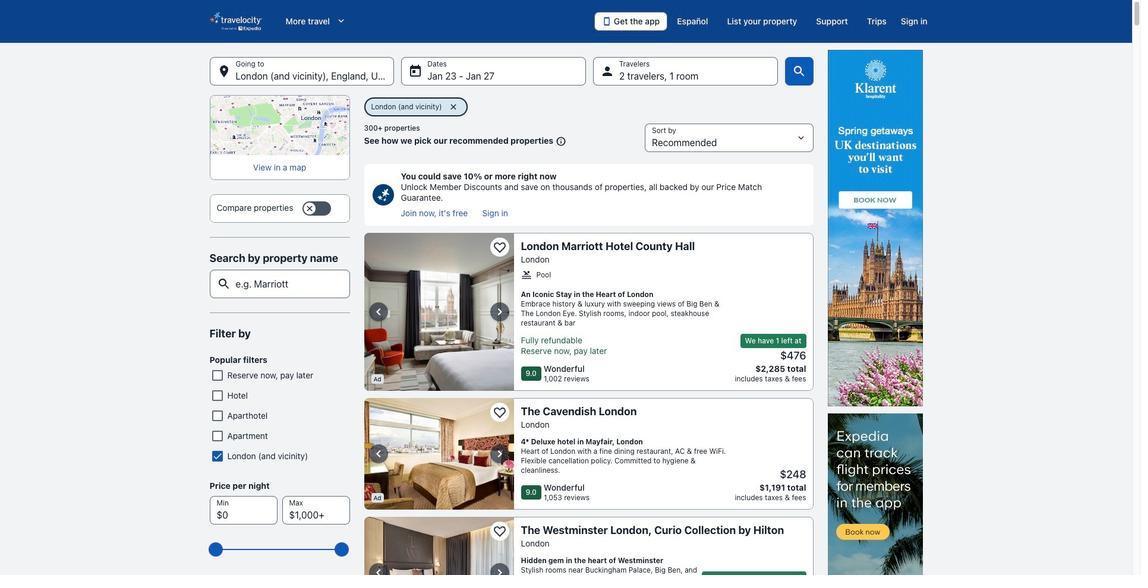 Task type: describe. For each thing, give the bounding box(es) containing it.
show previous image for london marriott hotel county hall image
[[371, 305, 386, 319]]

lobby image
[[364, 517, 514, 576]]

search image
[[792, 64, 807, 79]]

show next image for the cavendish london image
[[493, 447, 507, 462]]

$1,000 and above, Maximum, Price per night text field
[[282, 497, 350, 525]]

Save The Westminster London, Curio Collection by Hilton to a trip checkbox
[[490, 522, 509, 541]]

Save The Cavendish London to a trip checkbox
[[490, 403, 509, 422]]

room image
[[364, 233, 514, 391]]

download the app button image
[[602, 17, 612, 26]]

$0, Minimum, Price per night text field
[[210, 497, 277, 525]]

Save London Marriott Hotel County Hall to a trip checkbox
[[490, 238, 509, 257]]

you could save 10% or more right now image
[[373, 184, 394, 206]]

travelocity logo image
[[210, 12, 262, 31]]

static map image image
[[210, 95, 350, 155]]



Task type: locate. For each thing, give the bounding box(es) containing it.
small image
[[521, 270, 532, 281]]

list
[[401, 208, 807, 219]]

show next image for london marriott hotel county hall image
[[493, 305, 507, 319]]

show previous image for the westminster london, curio collection by hilton image
[[371, 566, 386, 576]]

$0, Minimum, Price per night range field
[[217, 537, 343, 563]]

show previous image for the cavendish london image
[[371, 447, 386, 462]]

$1,000 and above, Maximum, Price per night range field
[[217, 537, 343, 563]]

show next image for the westminster london, curio collection by hilton image
[[493, 566, 507, 576]]

small image
[[554, 136, 567, 147]]

reception image
[[364, 398, 514, 510]]



Task type: vqa. For each thing, say whether or not it's contained in the screenshot.
Previous month icon
no



